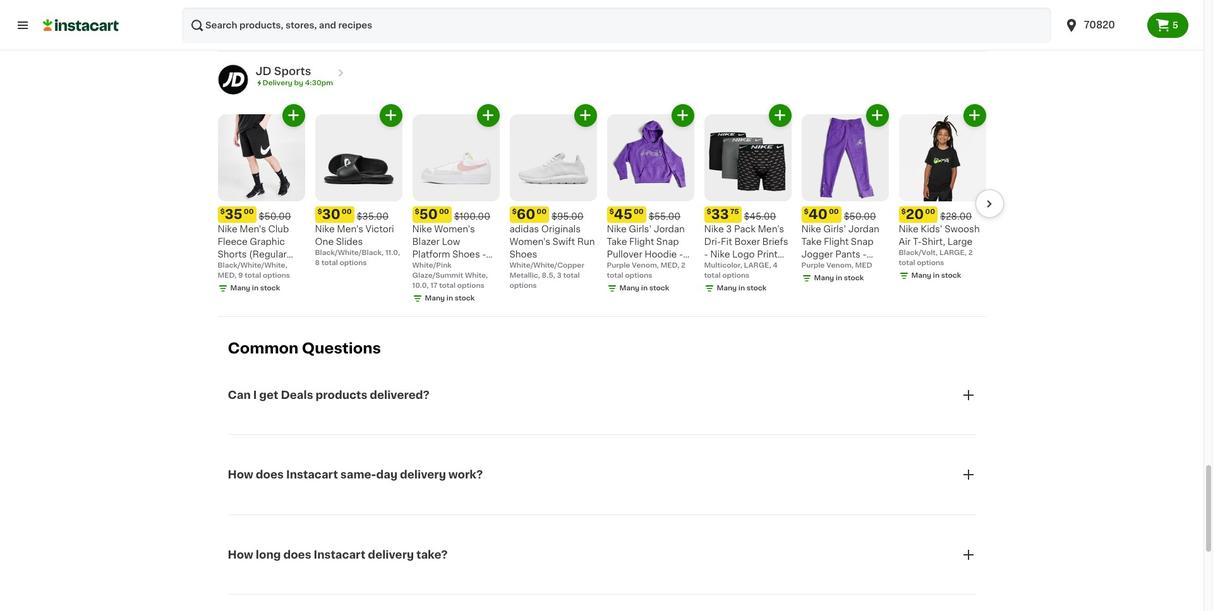 Task type: locate. For each thing, give the bounding box(es) containing it.
jordan inside nike girls' jordan take flight snap pullover hoodie - purple venom
[[654, 225, 685, 234]]

- inside nike girls' jordan take flight snap pullover hoodie - purple venom
[[679, 250, 683, 259]]

0 horizontal spatial women's
[[434, 225, 475, 234]]

many for 50
[[425, 295, 445, 302]]

med, down and
[[218, 272, 237, 279]]

i
[[253, 390, 257, 400]]

$ inside '$ 60 00'
[[512, 208, 517, 215]]

5 00 from the left
[[634, 208, 644, 215]]

total right 17
[[439, 282, 456, 289]]

None search field
[[182, 8, 1051, 43]]

tall)
[[263, 263, 281, 272]]

instacart
[[286, 470, 338, 480], [314, 550, 365, 560]]

men's inside nike men's club fleece graphic shorts (regular and big & tall)
[[240, 225, 266, 234]]

1 how from the top
[[228, 470, 253, 480]]

ct right 18
[[616, 5, 624, 12]]

0 vertical spatial 3
[[726, 225, 732, 234]]

00 inside '$ 60 00'
[[537, 208, 547, 215]]

venom inside nike girls' jordan take flight snap pullover hoodie - purple venom
[[638, 263, 669, 272]]

in down black/white/white, med, 9 total options
[[252, 285, 258, 292]]

shoes inside nike women's blazer low platform shoes - white & pink - 10
[[452, 250, 480, 259]]

women's up low
[[434, 225, 475, 234]]

00 inside the $ 45 00
[[634, 208, 644, 215]]

$ 20 00
[[901, 208, 935, 221]]

ct right the 7
[[710, 5, 717, 12]]

$ inside the $ 45 00
[[609, 208, 614, 215]]

flight inside nike girls' jordan take flight snap pullover hoodie - purple venom
[[629, 238, 654, 246]]

2 venom, from the left
[[826, 262, 854, 269]]

0 horizontal spatial $50.00
[[259, 212, 291, 221]]

1 horizontal spatial women's
[[510, 238, 550, 246]]

shoes for white/white/copper
[[510, 250, 537, 259]]

2 how from the top
[[228, 550, 253, 560]]

many in stock down purple venom, med on the top right of page
[[814, 275, 864, 282]]

0 horizontal spatial flight
[[629, 238, 654, 246]]

0 vertical spatial large,
[[939, 250, 967, 256]]

1 horizontal spatial &
[[440, 263, 447, 272]]

00 right 35
[[244, 208, 254, 215]]

00 right 20
[[925, 208, 935, 215]]

3 right "8.5,"
[[557, 272, 562, 279]]

00 right 50
[[439, 208, 449, 215]]

how for how long does instacart delivery take?
[[228, 550, 253, 560]]

1 horizontal spatial venom,
[[826, 262, 854, 269]]

1 vertical spatial 3
[[557, 272, 562, 279]]

options down black/volt,
[[917, 260, 944, 267]]

1 $50.00 from the left
[[259, 212, 291, 221]]

snap up pants
[[851, 238, 874, 246]]

snap inside nike girls' jordan take flight snap jogger pants - purple venom
[[851, 238, 874, 246]]

jordan inside nike girls' jordan take flight snap jogger pants - purple venom
[[848, 225, 879, 234]]

& inside nike men's club fleece graphic shorts (regular and big & tall)
[[253, 263, 260, 272]]

girls' inside nike girls' jordan take flight snap pullover hoodie - purple venom
[[629, 225, 651, 234]]

total
[[321, 260, 338, 267], [899, 260, 915, 267], [245, 272, 261, 279], [563, 272, 580, 279], [607, 272, 623, 279], [704, 272, 721, 279], [439, 282, 456, 289]]

$ for 60
[[512, 208, 517, 215]]

many down purple venom, med, 2 total options
[[619, 285, 640, 292]]

0 horizontal spatial shoes
[[452, 250, 480, 259]]

total down cool
[[704, 272, 721, 279]]

$ for 50
[[415, 208, 419, 215]]

2 snap from the left
[[851, 238, 874, 246]]

metallic,
[[510, 272, 540, 279]]

1 horizontal spatial men's
[[337, 225, 363, 234]]

take up pullover
[[607, 238, 627, 246]]

4 00 from the left
[[537, 208, 547, 215]]

4 add image from the left
[[675, 108, 691, 123]]

$50.00 up nike girls' jordan take flight snap jogger pants - purple venom
[[844, 212, 876, 221]]

purple inside purple venom, med, 2 total options
[[607, 262, 630, 269]]

options inside purple venom, med, 2 total options
[[625, 272, 652, 279]]

nike up dri-
[[704, 225, 724, 234]]

flight for 45
[[629, 238, 654, 246]]

venom down hoodie
[[638, 263, 669, 272]]

low
[[442, 238, 460, 246]]

$ inside $ 20 00
[[901, 208, 906, 215]]

0 horizontal spatial venom
[[638, 263, 669, 272]]

10
[[477, 263, 487, 272]]

70820
[[1084, 20, 1115, 30]]

1 horizontal spatial take
[[801, 238, 822, 246]]

0 horizontal spatial men's
[[240, 225, 266, 234]]

pack
[[734, 225, 756, 234]]

1 horizontal spatial med,
[[661, 262, 679, 269]]

men's up slides
[[337, 225, 363, 234]]

3 up fit
[[726, 225, 732, 234]]

men's down '$35.00 original price: $50.00' element
[[240, 225, 266, 234]]

$ 35 00
[[220, 208, 254, 221]]

35
[[225, 208, 242, 221]]

2 & from the left
[[440, 263, 447, 272]]

2 add image from the left
[[480, 108, 496, 123]]

0 horizontal spatial snap
[[656, 238, 679, 246]]

girls' down $45.00 original price: $55.00 element
[[629, 225, 651, 234]]

flight inside nike girls' jordan take flight snap jogger pants - purple venom
[[824, 238, 849, 246]]

2 add image from the left
[[772, 108, 788, 123]]

shoes up metallic,
[[510, 250, 537, 259]]

50
[[419, 208, 438, 221]]

large, down large at the right of page
[[939, 250, 967, 256]]

- inside "nike 3 pack men's dri-fit boxer briefs - nike logo print cool gray"
[[704, 250, 708, 259]]

total right the 8
[[321, 260, 338, 267]]

$ inside $ 35 00
[[220, 208, 225, 215]]

nike inside nike kids' swoosh air t-shirt, large black/volt, large, 2 total options
[[899, 225, 918, 234]]

many in stock down purple venom, med, 2 total options
[[619, 285, 669, 292]]

0 horizontal spatial add image
[[286, 108, 301, 123]]

work?
[[448, 470, 483, 480]]

stock for 45
[[649, 285, 669, 292]]

1 & from the left
[[253, 263, 260, 272]]

stock
[[941, 272, 961, 279], [844, 275, 864, 282], [260, 285, 280, 292], [649, 285, 669, 292], [747, 285, 767, 292], [455, 295, 475, 302]]

nike for nike 3 pack men's dri-fit boxer briefs - nike logo print cool gray
[[704, 225, 724, 234]]

black/volt,
[[899, 250, 938, 256]]

venom for 45
[[638, 263, 669, 272]]

1 horizontal spatial add image
[[772, 108, 788, 123]]

00 right 45
[[634, 208, 644, 215]]

1 venom from the left
[[638, 263, 669, 272]]

men's inside nike men's victori one slides black/white/black, 11.0, 8 total options
[[337, 225, 363, 234]]

flight
[[629, 238, 654, 246], [824, 238, 849, 246]]

in down purple venom, med, 2 total options
[[641, 285, 648, 292]]

$ inside $ 40 00
[[804, 208, 809, 215]]

1 horizontal spatial snap
[[851, 238, 874, 246]]

- down dri-
[[704, 250, 708, 259]]

00 inside $ 40 00
[[829, 208, 839, 215]]

many down 17
[[425, 295, 445, 302]]

nike down 40
[[801, 225, 821, 234]]

stock down tall) at left
[[260, 285, 280, 292]]

0 vertical spatial delivery
[[400, 470, 446, 480]]

snap for 40
[[851, 238, 874, 246]]

options inside nike kids' swoosh air t-shirt, large black/volt, large, 2 total options
[[917, 260, 944, 267]]

nike down 45
[[607, 225, 627, 234]]

2 ct from the left
[[421, 5, 429, 12]]

venom, down pants
[[826, 262, 854, 269]]

$ inside $ 50 00
[[415, 208, 419, 215]]

large, inside multicolor, large, 4 total options
[[744, 262, 771, 269]]

many in stock down black/volt,
[[911, 272, 961, 279]]

8 $ from the left
[[901, 208, 906, 215]]

options down tall) at left
[[263, 272, 290, 279]]

5 $ from the left
[[609, 208, 614, 215]]

1 horizontal spatial large,
[[939, 250, 967, 256]]

80
[[315, 5, 325, 12]]

purple inside nike girls' jordan take flight snap jogger pants - purple venom
[[801, 263, 830, 272]]

1 vertical spatial med,
[[218, 272, 237, 279]]

0 vertical spatial med,
[[661, 262, 679, 269]]

jordan down $40.00 original price: $50.00 element at the right of page
[[848, 225, 879, 234]]

12 ct link
[[412, 0, 499, 14]]

$ 50 00
[[415, 208, 449, 221]]

2 shoes from the left
[[510, 250, 537, 259]]

$ inside $ 30 00
[[317, 208, 322, 215]]

med, down hoodie
[[661, 262, 679, 269]]

1 shoes from the left
[[452, 250, 480, 259]]

and
[[218, 263, 234, 272]]

take?
[[416, 550, 448, 560]]

many in stock for 20
[[911, 272, 961, 279]]

4
[[773, 262, 778, 269]]

women's
[[434, 225, 475, 234], [510, 238, 550, 246]]

platform
[[412, 250, 450, 259]]

dri-
[[704, 238, 721, 246]]

many in stock down black/white/white, med, 9 total options
[[230, 285, 280, 292]]

5
[[1172, 21, 1178, 30]]

ct for 80 ct
[[326, 5, 334, 12]]

ct for 18 ct
[[616, 5, 624, 12]]

delivery right day
[[400, 470, 446, 480]]

nike kids' swoosh air t-shirt, large black/volt, large, 2 total options
[[899, 225, 980, 267]]

00 right 60
[[537, 208, 547, 215]]

2 men's from the left
[[337, 225, 363, 234]]

0 horizontal spatial &
[[253, 263, 260, 272]]

$ for 20
[[901, 208, 906, 215]]

med
[[855, 262, 872, 269]]

1 ct from the left
[[326, 5, 334, 12]]

2 girls' from the left
[[823, 225, 846, 234]]

add image
[[383, 108, 399, 123], [480, 108, 496, 123], [577, 108, 593, 123], [675, 108, 691, 123], [869, 108, 885, 123], [967, 108, 982, 123]]

many in stock down 17
[[425, 295, 475, 302]]

stock for 40
[[844, 275, 864, 282]]

$ 30 00
[[317, 208, 352, 221]]

nike women's blazer low platform shoes - white & pink - 10
[[412, 225, 487, 272]]

0 vertical spatial women's
[[434, 225, 475, 234]]

take up 'jogger'
[[801, 238, 822, 246]]

0 horizontal spatial 2
[[681, 262, 686, 269]]

men's up briefs
[[758, 225, 784, 234]]

1 horizontal spatial 3
[[726, 225, 732, 234]]

0 horizontal spatial 3
[[557, 272, 562, 279]]

00 for 35
[[244, 208, 254, 215]]

1 add image from the left
[[286, 108, 301, 123]]

in down black/volt,
[[933, 272, 940, 279]]

1 $ from the left
[[220, 208, 225, 215]]

1 flight from the left
[[629, 238, 654, 246]]

does
[[256, 470, 284, 480], [283, 550, 311, 560]]

large
[[947, 238, 973, 246]]

options inside multicolor, large, 4 total options
[[722, 272, 750, 279]]

run
[[577, 238, 595, 246]]

$50.00 up club
[[259, 212, 291, 221]]

many down black/volt,
[[911, 272, 931, 279]]

total inside nike kids' swoosh air t-shirt, large black/volt, large, 2 total options
[[899, 260, 915, 267]]

how
[[228, 470, 253, 480], [228, 550, 253, 560]]

1 add image from the left
[[383, 108, 399, 123]]

2 $ from the left
[[317, 208, 322, 215]]

total down pullover
[[607, 272, 623, 279]]

5 button
[[1147, 13, 1188, 38]]

total right "8.5,"
[[563, 272, 580, 279]]

product group containing 20
[[899, 104, 986, 281]]

victori
[[366, 225, 394, 234]]

can i get deals products delivered? button
[[228, 373, 976, 418]]

24 fl oz
[[510, 5, 535, 12]]

in down the white/pink glaze/summit white, 10.0, 17 total options
[[447, 295, 453, 302]]

1 vertical spatial women's
[[510, 238, 550, 246]]

1 horizontal spatial $50.00
[[844, 212, 876, 221]]

stock down white,
[[455, 295, 475, 302]]

- right hoodie
[[679, 250, 683, 259]]

jordan down $55.00 on the right top of the page
[[654, 225, 685, 234]]

options down white,
[[457, 282, 485, 289]]

0 horizontal spatial med,
[[218, 272, 237, 279]]

$ 33 75
[[707, 208, 739, 221]]

1 girls' from the left
[[629, 225, 651, 234]]

nike for nike kids' swoosh air t-shirt, large black/volt, large, 2 total options
[[899, 225, 918, 234]]

large, inside nike kids' swoosh air t-shirt, large black/volt, large, 2 total options
[[939, 250, 967, 256]]

Search field
[[182, 8, 1051, 43]]

& up glaze/summit
[[440, 263, 447, 272]]

8
[[315, 260, 320, 267]]

flight up pants
[[824, 238, 849, 246]]

1 horizontal spatial shoes
[[510, 250, 537, 259]]

in down multicolor, large, 4 total options
[[738, 285, 745, 292]]

3 add image from the left
[[577, 108, 593, 123]]

1 horizontal spatial flight
[[824, 238, 849, 246]]

1 vertical spatial large,
[[744, 262, 771, 269]]

in down purple venom, med on the top right of page
[[836, 275, 842, 282]]

- up med
[[863, 250, 867, 259]]

white/pink glaze/summit white, 10.0, 17 total options
[[412, 262, 488, 289]]

3 $ from the left
[[415, 208, 419, 215]]

options inside nike men's victori one slides black/white/black, 11.0, 8 total options
[[340, 260, 367, 267]]

00 inside $ 30 00
[[342, 208, 352, 215]]

shoes
[[452, 250, 480, 259], [510, 250, 537, 259]]

1 horizontal spatial venom
[[832, 263, 863, 272]]

shoes inside adidas originals women's swift run shoes white/white/copper metallic, 8.5, 3 total options
[[510, 250, 537, 259]]

2 down large at the right of page
[[968, 250, 973, 256]]

6 add image from the left
[[967, 108, 982, 123]]

many down multicolor, large, 4 total options
[[717, 285, 737, 292]]

00 for 60
[[537, 208, 547, 215]]

take
[[607, 238, 627, 246], [801, 238, 822, 246]]

take inside nike girls' jordan take flight snap jogger pants - purple venom
[[801, 238, 822, 246]]

1 vertical spatial how
[[228, 550, 253, 560]]

many for 35
[[230, 285, 250, 292]]

product group
[[315, 0, 402, 38], [218, 104, 305, 294], [315, 104, 402, 268], [412, 104, 499, 304], [510, 104, 597, 291], [607, 104, 694, 294], [704, 104, 791, 294], [801, 104, 889, 284], [899, 104, 986, 281]]

shoes up pink
[[452, 250, 480, 259]]

swoosh
[[945, 225, 980, 234]]

slides
[[336, 238, 363, 246]]

00 for 50
[[439, 208, 449, 215]]

snap inside nike girls' jordan take flight snap pullover hoodie - purple venom
[[656, 238, 679, 246]]

venom, inside purple venom, med, 2 total options
[[632, 262, 659, 269]]

& right big
[[253, 263, 260, 272]]

2 $50.00 from the left
[[844, 212, 876, 221]]

2 horizontal spatial men's
[[758, 225, 784, 234]]

purple venom, med
[[801, 262, 872, 269]]

fit
[[721, 238, 732, 246]]

t-
[[913, 238, 922, 246]]

options down pullover
[[625, 272, 652, 279]]

- inside nike girls' jordan take flight snap jogger pants - purple venom
[[863, 250, 867, 259]]

ct right 80
[[326, 5, 334, 12]]

3 inside adidas originals women's swift run shoes white/white/copper metallic, 8.5, 3 total options
[[557, 272, 562, 279]]

2 venom from the left
[[832, 263, 863, 272]]

black/white/white, med, 9 total options
[[218, 262, 290, 279]]

oz right fl
[[527, 5, 535, 12]]

1 vertical spatial 2
[[681, 262, 686, 269]]

many in stock for 33
[[717, 285, 767, 292]]

options down metallic,
[[510, 282, 537, 289]]

1 jordan from the left
[[654, 225, 685, 234]]

2 left cool
[[681, 262, 686, 269]]

product group containing 33
[[704, 104, 791, 294]]

options
[[340, 260, 367, 267], [917, 260, 944, 267], [263, 272, 290, 279], [625, 272, 652, 279], [722, 272, 750, 279], [457, 282, 485, 289], [510, 282, 537, 289]]

nike up the fleece
[[218, 225, 237, 234]]

pink
[[450, 263, 468, 272]]

5 add image from the left
[[869, 108, 885, 123]]

3 men's from the left
[[758, 225, 784, 234]]

logo
[[732, 250, 755, 259]]

1 horizontal spatial 2
[[968, 250, 973, 256]]

in for 33
[[738, 285, 745, 292]]

purple
[[607, 262, 630, 269], [801, 262, 825, 269], [607, 263, 635, 272], [801, 263, 830, 272]]

stock for 35
[[260, 285, 280, 292]]

0 vertical spatial how
[[228, 470, 253, 480]]

take inside nike girls' jordan take flight snap pullover hoodie - purple venom
[[607, 238, 627, 246]]

40
[[809, 208, 828, 221]]

snap up hoodie
[[656, 238, 679, 246]]

00 right 30
[[342, 208, 352, 215]]

add image for 60
[[577, 108, 593, 123]]

snap
[[656, 238, 679, 246], [851, 238, 874, 246]]

total down black/volt,
[[899, 260, 915, 267]]

many in stock for 40
[[814, 275, 864, 282]]

nike up air
[[899, 225, 918, 234]]

nike inside nike men's club fleece graphic shorts (regular and big & tall)
[[218, 225, 237, 234]]

total down black/white/white,
[[245, 272, 261, 279]]

shoes for -
[[452, 250, 480, 259]]

4 $ from the left
[[512, 208, 517, 215]]

many in stock for 45
[[619, 285, 669, 292]]

2 take from the left
[[801, 238, 822, 246]]

items
[[373, 23, 399, 32]]

product group containing see eligible items
[[315, 0, 402, 38]]

nike inside nike women's blazer low platform shoes - white & pink - 10
[[412, 225, 432, 234]]

nike up one on the left top of page
[[315, 225, 335, 234]]

nike inside nike girls' jordan take flight snap jogger pants - purple venom
[[801, 225, 821, 234]]

2 00 from the left
[[342, 208, 352, 215]]

0 horizontal spatial large,
[[744, 262, 771, 269]]

total inside black/white/white, med, 9 total options
[[245, 272, 261, 279]]

girls' inside nike girls' jordan take flight snap jogger pants - purple venom
[[823, 225, 846, 234]]

0 horizontal spatial oz
[[527, 5, 535, 12]]

$30.00 original price: $35.00 element
[[315, 207, 402, 223]]

7 ct link
[[704, 0, 791, 14]]

many in stock down multicolor, large, 4 total options
[[717, 285, 767, 292]]

00 inside $ 50 00
[[439, 208, 449, 215]]

6 $ from the left
[[707, 208, 711, 215]]

1 take from the left
[[607, 238, 627, 246]]

large, down the print
[[744, 262, 771, 269]]

7 00 from the left
[[925, 208, 935, 215]]

jordan for 45
[[654, 225, 685, 234]]

add image for 35
[[286, 108, 301, 123]]

$50.00
[[259, 212, 291, 221], [844, 212, 876, 221]]

$ inside the $ 33 75
[[707, 208, 711, 215]]

air
[[899, 238, 911, 246]]

1 snap from the left
[[656, 238, 679, 246]]

venom, down hoodie
[[632, 262, 659, 269]]

0 vertical spatial 2
[[968, 250, 973, 256]]

in for 50
[[447, 295, 453, 302]]

many for 33
[[717, 285, 737, 292]]

nike for nike girls' jordan take flight snap pullover hoodie - purple venom
[[607, 225, 627, 234]]

venom inside nike girls' jordan take flight snap jogger pants - purple venom
[[832, 263, 863, 272]]

many in stock for 35
[[230, 285, 280, 292]]

many down 9
[[230, 285, 250, 292]]

total inside purple venom, med, 2 total options
[[607, 272, 623, 279]]

black/white/black,
[[315, 250, 384, 256]]

0 horizontal spatial girls'
[[629, 225, 651, 234]]

nike up blazer
[[412, 225, 432, 234]]

girls'
[[629, 225, 651, 234], [823, 225, 846, 234]]

girls' down $40.00 original price: $50.00 element at the right of page
[[823, 225, 846, 234]]

options down black/white/black,
[[340, 260, 367, 267]]

flight up pullover
[[629, 238, 654, 246]]

00 inside $ 35 00
[[244, 208, 254, 215]]

1 horizontal spatial jordan
[[848, 225, 879, 234]]

$ for 45
[[609, 208, 614, 215]]

1 horizontal spatial girls'
[[823, 225, 846, 234]]

1 00 from the left
[[244, 208, 254, 215]]

nike inside nike girls' jordan take flight snap pullover hoodie - purple venom
[[607, 225, 627, 234]]

2 flight from the left
[[824, 238, 849, 246]]

3
[[726, 225, 732, 234], [557, 272, 562, 279]]

how long does instacart delivery take?
[[228, 550, 448, 560]]

women's down adidas
[[510, 238, 550, 246]]

delivery left "take?"
[[368, 550, 414, 560]]

ct right 12
[[421, 5, 429, 12]]

in
[[933, 272, 940, 279], [836, 275, 842, 282], [252, 285, 258, 292], [641, 285, 648, 292], [738, 285, 745, 292], [447, 295, 453, 302]]

instacart logo image
[[43, 18, 119, 33]]

3 ct from the left
[[616, 5, 624, 12]]

product group containing 45
[[607, 104, 694, 294]]

0 horizontal spatial take
[[607, 238, 627, 246]]

00 inside $ 20 00
[[925, 208, 935, 215]]

10.0,
[[412, 282, 429, 289]]

12 ct
[[412, 5, 429, 12]]

product group containing 30
[[315, 104, 402, 268]]

many down purple venom, med on the top right of page
[[814, 275, 834, 282]]

long
[[256, 550, 281, 560]]

nike inside nike men's victori one slides black/white/black, 11.0, 8 total options
[[315, 225, 335, 234]]

1 men's from the left
[[240, 225, 266, 234]]

oz
[[527, 5, 535, 12], [813, 5, 822, 12]]

oz right 7.8 on the top
[[813, 5, 822, 12]]

11.0,
[[385, 250, 400, 256]]

jordan
[[654, 225, 685, 234], [848, 225, 879, 234]]

3 00 from the left
[[439, 208, 449, 215]]

many for 20
[[911, 272, 931, 279]]

4 ct from the left
[[710, 5, 717, 12]]

stock for 33
[[747, 285, 767, 292]]

2 jordan from the left
[[848, 225, 879, 234]]

venom down pants
[[832, 263, 863, 272]]

$20.00 original price: $28.00 element
[[899, 207, 986, 223]]

&
[[253, 263, 260, 272], [440, 263, 447, 272]]

7 $ from the left
[[804, 208, 809, 215]]

purple inside nike girls' jordan take flight snap pullover hoodie - purple venom
[[607, 263, 635, 272]]

stock down nike kids' swoosh air t-shirt, large black/volt, large, 2 total options
[[941, 272, 961, 279]]

multicolor, large, 4 total options
[[704, 262, 778, 279]]

add image
[[286, 108, 301, 123], [772, 108, 788, 123]]

stock down purple venom, med, 2 total options
[[649, 285, 669, 292]]

1 horizontal spatial oz
[[813, 5, 822, 12]]

stock down multicolor, large, 4 total options
[[747, 285, 767, 292]]

club
[[268, 225, 289, 234]]

1 venom, from the left
[[632, 262, 659, 269]]

0 horizontal spatial jordan
[[654, 225, 685, 234]]

2 inside purple venom, med, 2 total options
[[681, 262, 686, 269]]

stock down med
[[844, 275, 864, 282]]

00 right 40
[[829, 208, 839, 215]]

- for 45
[[679, 250, 683, 259]]

options down gray
[[722, 272, 750, 279]]

1 vertical spatial does
[[283, 550, 311, 560]]

6 00 from the left
[[829, 208, 839, 215]]

0 horizontal spatial venom,
[[632, 262, 659, 269]]



Task type: vqa. For each thing, say whether or not it's contained in the screenshot.


Task type: describe. For each thing, give the bounding box(es) containing it.
nike for nike men's victori one slides black/white/black, 11.0, 8 total options
[[315, 225, 335, 234]]

product group containing 50
[[412, 104, 499, 304]]

fl
[[520, 5, 525, 12]]

$50.00 for 40
[[844, 212, 876, 221]]

white/pink
[[412, 262, 452, 269]]

originals
[[541, 225, 581, 234]]

in for 35
[[252, 285, 258, 292]]

$100.00
[[454, 212, 490, 221]]

product group containing 60
[[510, 104, 597, 291]]

item carousel region
[[200, 104, 1004, 311]]

briefs
[[762, 238, 788, 246]]

$45.00
[[744, 212, 776, 221]]

$ for 40
[[804, 208, 809, 215]]

$50.00 original price: $100.00 element
[[412, 207, 499, 223]]

$50.00 for 35
[[259, 212, 291, 221]]

eligible
[[338, 23, 371, 32]]

in for 40
[[836, 275, 842, 282]]

men's inside "nike 3 pack men's dri-fit boxer briefs - nike logo print cool gray"
[[758, 225, 784, 234]]

med, inside black/white/white, med, 9 total options
[[218, 272, 237, 279]]

1 vertical spatial delivery
[[368, 550, 414, 560]]

add image for 30
[[383, 108, 399, 123]]

$ 40 00
[[804, 208, 839, 221]]

shorts
[[218, 250, 247, 259]]

common questions
[[228, 342, 381, 356]]

take for 45
[[607, 238, 627, 246]]

24
[[510, 5, 519, 12]]

$45.00 original price: $55.00 element
[[607, 207, 694, 223]]

$55.00
[[649, 212, 681, 221]]

75
[[730, 208, 739, 215]]

total inside nike men's victori one slides black/white/black, 11.0, 8 total options
[[321, 260, 338, 267]]

glaze/summit
[[412, 272, 463, 279]]

(regular
[[249, 250, 287, 259]]

nike up "multicolor," on the right top of page
[[710, 250, 730, 259]]

$ 45 00
[[609, 208, 644, 221]]

hoodie
[[645, 250, 677, 259]]

options inside black/white/white, med, 9 total options
[[263, 272, 290, 279]]

get
[[259, 390, 278, 400]]

2 inside nike kids' swoosh air t-shirt, large black/volt, large, 2 total options
[[968, 250, 973, 256]]

add image for 40
[[869, 108, 885, 123]]

see eligible items button
[[315, 17, 402, 38]]

9
[[238, 272, 243, 279]]

options inside adidas originals women's swift run shoes white/white/copper metallic, 8.5, 3 total options
[[510, 282, 537, 289]]

8.5,
[[542, 272, 555, 279]]

take for 40
[[801, 238, 822, 246]]

$ 60 00
[[512, 208, 547, 221]]

in for 20
[[933, 272, 940, 279]]

0 vertical spatial does
[[256, 470, 284, 480]]

3 inside "nike 3 pack men's dri-fit boxer briefs - nike logo print cool gray"
[[726, 225, 732, 234]]

jd sports image
[[218, 64, 248, 94]]

options inside the white/pink glaze/summit white, 10.0, 17 total options
[[457, 282, 485, 289]]

7 ct
[[704, 5, 717, 12]]

questions
[[302, 342, 381, 356]]

snap for 45
[[656, 238, 679, 246]]

big
[[237, 263, 251, 272]]

multicolor,
[[704, 262, 742, 269]]

$95.00
[[552, 212, 584, 221]]

venom, for 40
[[826, 262, 854, 269]]

nike girls' jordan take flight snap pullover hoodie - purple venom
[[607, 225, 685, 272]]

jd
[[256, 66, 272, 76]]

nike 3 pack men's dri-fit boxer briefs - nike logo print cool gray
[[704, 225, 788, 272]]

stock for 50
[[455, 295, 475, 302]]

- up "10"
[[482, 250, 486, 259]]

2 oz from the left
[[813, 5, 822, 12]]

many for 40
[[814, 275, 834, 282]]

20
[[906, 208, 924, 221]]

add image for 45
[[675, 108, 691, 123]]

can i get deals products delivered?
[[228, 390, 430, 400]]

in for 45
[[641, 285, 648, 292]]

- left "10"
[[471, 263, 475, 272]]

- for 40
[[863, 250, 867, 259]]

70820 button
[[1056, 8, 1147, 43]]

jogger
[[801, 250, 833, 259]]

how does instacart same-day delivery work?
[[228, 470, 483, 480]]

00 for 40
[[829, 208, 839, 215]]

venom, for 45
[[632, 262, 659, 269]]

deals
[[281, 390, 313, 400]]

jordan for 40
[[848, 225, 879, 234]]

00 for 20
[[925, 208, 935, 215]]

nike men's club fleece graphic shorts (regular and big & tall)
[[218, 225, 289, 272]]

0 vertical spatial instacart
[[286, 470, 338, 480]]

blazer
[[412, 238, 440, 246]]

delivery by 4:30pm
[[263, 79, 333, 86]]

4:30pm
[[305, 79, 333, 86]]

product group containing 40
[[801, 104, 889, 284]]

many for 45
[[619, 285, 640, 292]]

18 ct
[[607, 5, 624, 12]]

$40.00 original price: $50.00 element
[[801, 207, 889, 223]]

venom for 40
[[832, 263, 863, 272]]

see eligible items
[[318, 23, 399, 32]]

ct for 12 ct
[[421, 5, 429, 12]]

7.8 oz link
[[801, 0, 889, 14]]

ct for 7 ct
[[710, 5, 717, 12]]

total inside multicolor, large, 4 total options
[[704, 272, 721, 279]]

1 oz from the left
[[527, 5, 535, 12]]

17
[[430, 282, 437, 289]]

18
[[607, 5, 615, 12]]

00 for 30
[[342, 208, 352, 215]]

adidas
[[510, 225, 539, 234]]

$ for 30
[[317, 208, 322, 215]]

nike girls' jordan take flight snap jogger pants - purple venom
[[801, 225, 879, 272]]

women's inside adidas originals women's swift run shoes white/white/copper metallic, 8.5, 3 total options
[[510, 238, 550, 246]]

can
[[228, 390, 251, 400]]

women's inside nike women's blazer low platform shoes - white & pink - 10
[[434, 225, 475, 234]]

stock for 20
[[941, 272, 961, 279]]

white,
[[465, 272, 488, 279]]

$35.00 original price: $50.00 element
[[218, 207, 305, 223]]

1 vertical spatial instacart
[[314, 550, 365, 560]]

delivery
[[263, 79, 292, 86]]

jd sports
[[256, 66, 311, 76]]

how for how does instacart same-day delivery work?
[[228, 470, 253, 480]]

total inside adidas originals women's swift run shoes white/white/copper metallic, 8.5, 3 total options
[[563, 272, 580, 279]]

cool
[[704, 263, 725, 272]]

shirt,
[[922, 238, 945, 246]]

flight for 40
[[824, 238, 849, 246]]

12
[[412, 5, 420, 12]]

add image for 20
[[967, 108, 982, 123]]

add image for 33
[[772, 108, 788, 123]]

- for 33
[[704, 250, 708, 259]]

graphic
[[250, 238, 285, 246]]

day
[[376, 470, 397, 480]]

many in stock for 50
[[425, 295, 475, 302]]

add image for 50
[[480, 108, 496, 123]]

girls' for 40
[[823, 225, 846, 234]]

nike for nike women's blazer low platform shoes - white & pink - 10
[[412, 225, 432, 234]]

adidas originals women's swift run shoes white/white/copper metallic, 8.5, 3 total options
[[510, 225, 595, 289]]

nike for nike men's club fleece graphic shorts (regular and big & tall)
[[218, 225, 237, 234]]

products
[[316, 390, 367, 400]]

nike for nike girls' jordan take flight snap jogger pants - purple venom
[[801, 225, 821, 234]]

med, inside purple venom, med, 2 total options
[[661, 262, 679, 269]]

men's for slides
[[337, 225, 363, 234]]

men's for graphic
[[240, 225, 266, 234]]

7.8
[[801, 5, 812, 12]]

30
[[322, 208, 340, 221]]

00 for 45
[[634, 208, 644, 215]]

total inside the white/pink glaze/summit white, 10.0, 17 total options
[[439, 282, 456, 289]]

$60.00 original price: $95.00 element
[[510, 207, 597, 223]]

common
[[228, 342, 298, 356]]

girls' for 45
[[629, 225, 651, 234]]

delivered?
[[370, 390, 430, 400]]

product group containing 35
[[218, 104, 305, 294]]

$33.75 original price: $45.00 element
[[704, 207, 791, 223]]

80 ct
[[315, 5, 334, 12]]

7.8 oz
[[801, 5, 822, 12]]

print
[[757, 250, 778, 259]]

80 ct link
[[315, 0, 402, 14]]

nike men's victori one slides black/white/black, 11.0, 8 total options
[[315, 225, 400, 267]]

33
[[711, 208, 729, 221]]

& inside nike women's blazer low platform shoes - white & pink - 10
[[440, 263, 447, 272]]

$ for 35
[[220, 208, 225, 215]]

$ for 33
[[707, 208, 711, 215]]

70820 button
[[1064, 8, 1140, 43]]



